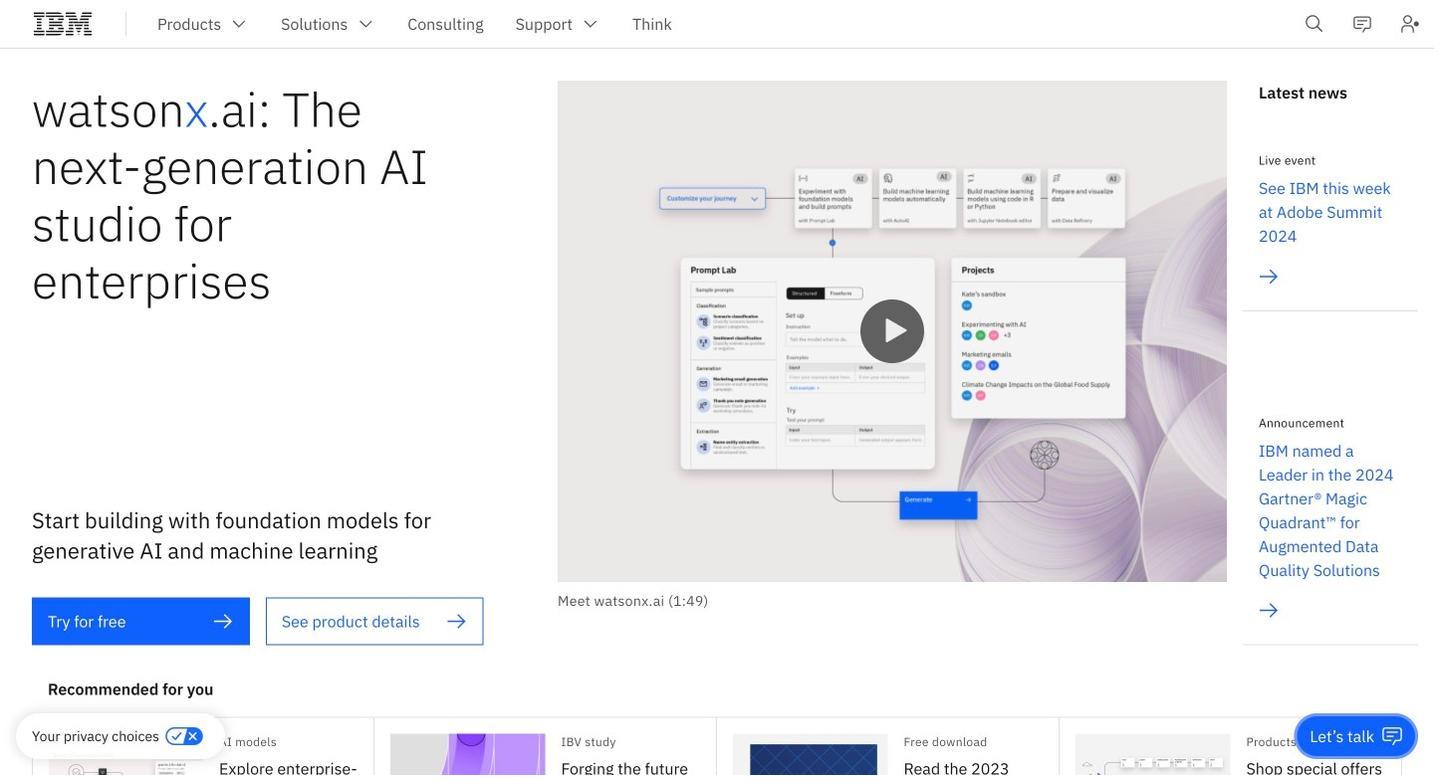 Task type: locate. For each thing, give the bounding box(es) containing it.
your privacy choices element
[[32, 726, 159, 748]]



Task type: describe. For each thing, give the bounding box(es) containing it.
let's talk element
[[1310, 726, 1374, 748]]



